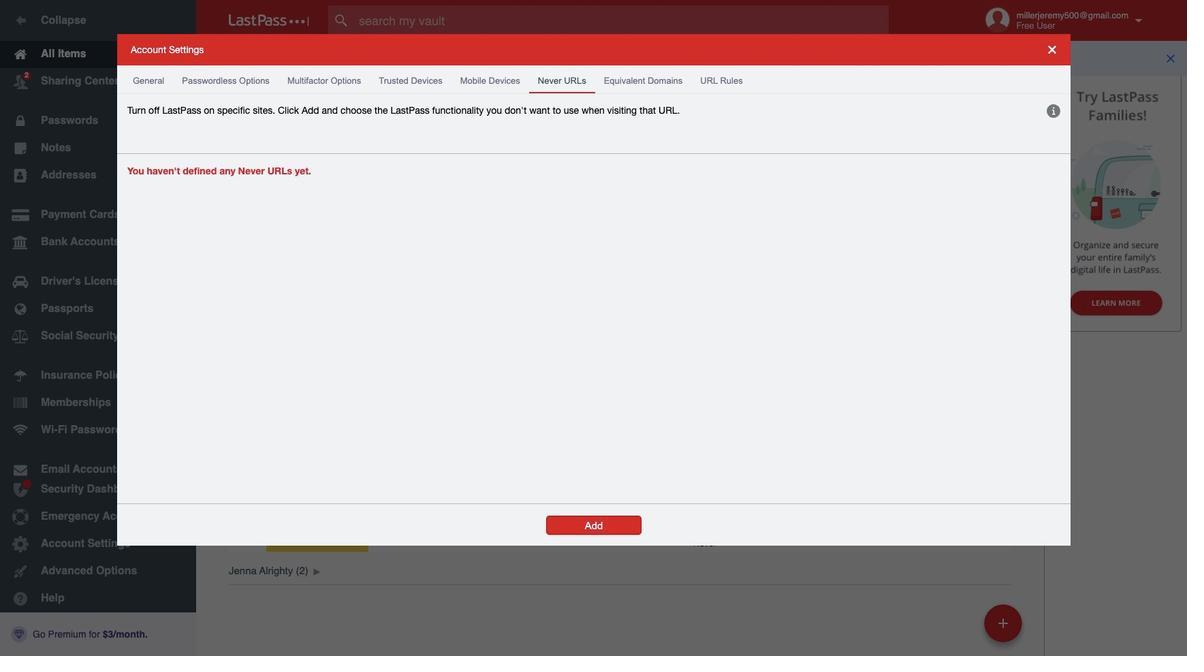 Task type: locate. For each thing, give the bounding box(es) containing it.
new item image
[[999, 618, 1008, 628]]

main navigation navigation
[[0, 0, 196, 656]]

lastpass image
[[229, 14, 309, 27]]

new item navigation
[[980, 600, 1031, 656]]

Search search field
[[328, 5, 916, 35]]



Task type: describe. For each thing, give the bounding box(es) containing it.
search my vault text field
[[328, 5, 916, 35]]

vault options navigation
[[196, 75, 1044, 116]]



